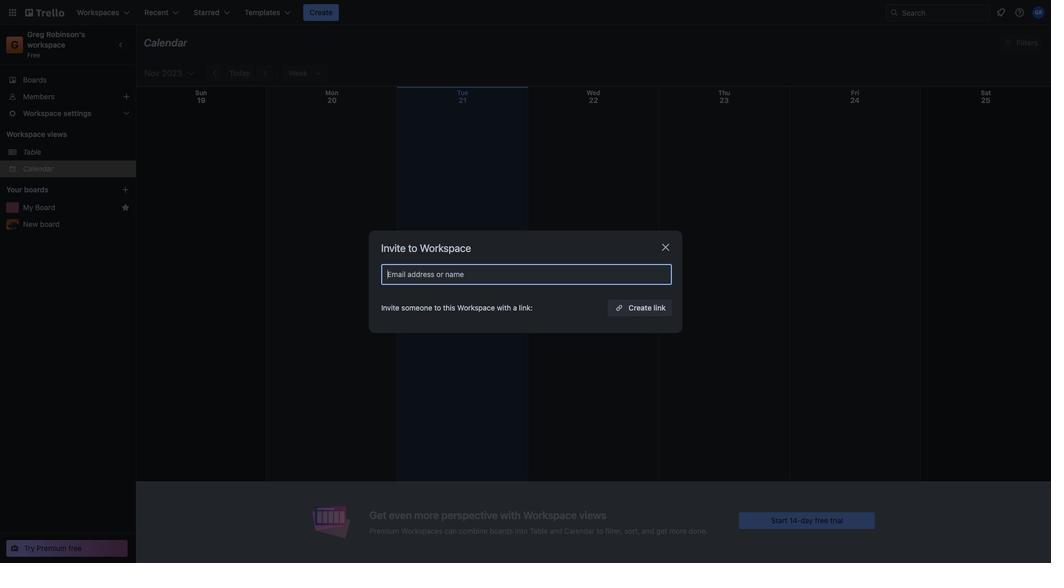 Task type: vqa. For each thing, say whether or not it's contained in the screenshot.
1 Notification image
no



Task type: locate. For each thing, give the bounding box(es) containing it.
today
[[229, 69, 250, 77]]

0 horizontal spatial premium
[[37, 544, 67, 553]]

views inside get even more perspective with workspace views premium workspaces can combine boards into table and calendar to filter, sort, and get more done.
[[579, 509, 607, 521]]

premium inside get even more perspective with workspace views premium workspaces can combine boards into table and calendar to filter, sort, and get more done.
[[370, 527, 399, 535]]

1 vertical spatial boards
[[490, 527, 513, 535]]

0 vertical spatial create
[[310, 8, 333, 17]]

even
[[389, 509, 412, 521]]

2 vertical spatial calendar
[[565, 527, 595, 535]]

1 horizontal spatial views
[[579, 509, 607, 521]]

calendar left filter,
[[565, 527, 595, 535]]

22
[[589, 96, 598, 105]]

sort,
[[625, 527, 640, 535]]

to
[[408, 242, 417, 254], [434, 303, 441, 312], [597, 527, 604, 535]]

1 vertical spatial with
[[500, 509, 521, 521]]

done.
[[689, 527, 708, 535]]

1 vertical spatial views
[[579, 509, 607, 521]]

with
[[497, 303, 511, 312], [500, 509, 521, 521]]

views up filter,
[[579, 509, 607, 521]]

perspective
[[441, 509, 498, 521]]

1 horizontal spatial calendar
[[144, 37, 187, 49]]

0 horizontal spatial more
[[414, 509, 439, 521]]

1 and from the left
[[550, 527, 563, 535]]

someone
[[402, 303, 432, 312]]

calendar
[[144, 37, 187, 49], [23, 164, 53, 173], [565, 527, 595, 535]]

views up table link
[[47, 130, 67, 139]]

invite for invite someone to this workspace with a link:
[[381, 303, 400, 312]]

table
[[23, 148, 41, 156], [530, 527, 548, 535]]

Email address or name text field
[[388, 267, 670, 282]]

1 vertical spatial free
[[68, 544, 82, 553]]

0 vertical spatial calendar
[[144, 37, 187, 49]]

0 vertical spatial table
[[23, 148, 41, 156]]

today button
[[225, 65, 254, 82]]

2 horizontal spatial to
[[597, 527, 604, 535]]

filters
[[1017, 38, 1038, 47]]

premium
[[370, 527, 399, 535], [37, 544, 67, 553]]

to inside get even more perspective with workspace views premium workspaces can combine boards into table and calendar to filter, sort, and get more done.
[[597, 527, 604, 535]]

a
[[513, 303, 517, 312]]

and right "into"
[[550, 527, 563, 535]]

calendar up nov 2023 button
[[144, 37, 187, 49]]

robinson's
[[46, 30, 85, 39]]

1 horizontal spatial to
[[434, 303, 441, 312]]

table right "into"
[[530, 527, 548, 535]]

free inside button
[[68, 544, 82, 553]]

0 horizontal spatial and
[[550, 527, 563, 535]]

and
[[550, 527, 563, 535], [642, 527, 655, 535]]

thu
[[719, 89, 730, 97]]

workspace
[[6, 130, 45, 139], [420, 242, 471, 254], [457, 303, 495, 312], [523, 509, 577, 521]]

boards
[[24, 185, 48, 194], [490, 527, 513, 535]]

mon
[[325, 89, 339, 97]]

1 vertical spatial table
[[530, 527, 548, 535]]

Calendar text field
[[144, 33, 187, 53]]

your boards with 2 items element
[[6, 184, 106, 196]]

greg robinson's workspace link
[[27, 30, 87, 49]]

1 vertical spatial create
[[629, 303, 652, 312]]

25
[[981, 96, 991, 105]]

greg robinson (gregrobinson96) image
[[1033, 6, 1045, 19]]

trial
[[831, 516, 843, 525]]

2 vertical spatial to
[[597, 527, 604, 535]]

1 vertical spatial more
[[670, 527, 687, 535]]

1 horizontal spatial premium
[[370, 527, 399, 535]]

free
[[815, 516, 829, 525], [68, 544, 82, 553]]

1 vertical spatial invite
[[381, 303, 400, 312]]

more
[[414, 509, 439, 521], [670, 527, 687, 535]]

2 invite from the top
[[381, 303, 400, 312]]

invite to workspace
[[381, 242, 471, 254]]

premium right try
[[37, 544, 67, 553]]

with left a at left
[[497, 303, 511, 312]]

create link
[[629, 303, 666, 312]]

wed
[[587, 89, 601, 97]]

board
[[40, 220, 60, 229]]

0 vertical spatial invite
[[381, 242, 406, 254]]

Search field
[[899, 5, 990, 20]]

create link button
[[608, 299, 672, 316]]

0 vertical spatial with
[[497, 303, 511, 312]]

g
[[11, 39, 18, 51]]

with up "into"
[[500, 509, 521, 521]]

create
[[310, 8, 333, 17], [629, 303, 652, 312]]

0 horizontal spatial boards
[[24, 185, 48, 194]]

members
[[23, 92, 55, 101]]

members link
[[0, 88, 136, 105]]

add board image
[[121, 186, 130, 194]]

1 horizontal spatial free
[[815, 516, 829, 525]]

g link
[[6, 37, 23, 53]]

more up workspaces
[[414, 509, 439, 521]]

1 horizontal spatial and
[[642, 527, 655, 535]]

1 horizontal spatial more
[[670, 527, 687, 535]]

tue
[[457, 89, 468, 97]]

0 vertical spatial to
[[408, 242, 417, 254]]

invite
[[381, 242, 406, 254], [381, 303, 400, 312]]

1 vertical spatial to
[[434, 303, 441, 312]]

0 horizontal spatial free
[[68, 544, 82, 553]]

greg
[[27, 30, 44, 39]]

free right try
[[68, 544, 82, 553]]

boards left "into"
[[490, 527, 513, 535]]

fri
[[851, 89, 859, 97]]

0 vertical spatial free
[[815, 516, 829, 525]]

create inside button
[[629, 303, 652, 312]]

primary element
[[0, 0, 1051, 25]]

try
[[24, 544, 35, 553]]

invite for invite to workspace
[[381, 242, 406, 254]]

boards up my board
[[24, 185, 48, 194]]

premium down get
[[370, 527, 399, 535]]

0 horizontal spatial calendar
[[23, 164, 53, 173]]

nov 2023
[[144, 69, 182, 78]]

1 invite from the top
[[381, 242, 406, 254]]

2 horizontal spatial calendar
[[565, 527, 595, 535]]

0 horizontal spatial create
[[310, 8, 333, 17]]

1 vertical spatial premium
[[37, 544, 67, 553]]

0 vertical spatial premium
[[370, 527, 399, 535]]

21
[[459, 96, 467, 105]]

free right day
[[815, 516, 829, 525]]

14-
[[790, 516, 801, 525]]

day
[[801, 516, 813, 525]]

boards link
[[0, 72, 136, 88]]

views
[[47, 130, 67, 139], [579, 509, 607, 521]]

board
[[35, 203, 55, 212]]

workspaces
[[401, 527, 443, 535]]

more right get
[[670, 527, 687, 535]]

create inside button
[[310, 8, 333, 17]]

1 horizontal spatial table
[[530, 527, 548, 535]]

0 horizontal spatial views
[[47, 130, 67, 139]]

calendar up your boards
[[23, 164, 53, 173]]

1 horizontal spatial create
[[629, 303, 652, 312]]

1 horizontal spatial boards
[[490, 527, 513, 535]]

and left get
[[642, 527, 655, 535]]

my board button
[[23, 202, 117, 213]]

table down workspace views
[[23, 148, 41, 156]]



Task type: describe. For each thing, give the bounding box(es) containing it.
2 and from the left
[[642, 527, 655, 535]]

sun
[[195, 89, 207, 97]]

greg robinson's workspace free
[[27, 30, 87, 59]]

can
[[445, 527, 457, 535]]

workspace navigation collapse icon image
[[114, 38, 129, 52]]

workspace views
[[6, 130, 67, 139]]

start 14-day free trial
[[771, 516, 843, 525]]

premium inside button
[[37, 544, 67, 553]]

20
[[328, 96, 337, 105]]

table link
[[23, 147, 130, 157]]

week
[[288, 69, 308, 77]]

table inside get even more perspective with workspace views premium workspaces can combine boards into table and calendar to filter, sort, and get more done.
[[530, 527, 548, 535]]

0 horizontal spatial to
[[408, 242, 417, 254]]

create for create link
[[629, 303, 652, 312]]

nov 2023 button
[[140, 65, 195, 82]]

close image
[[660, 241, 672, 254]]

boards
[[23, 75, 47, 84]]

week button
[[282, 65, 328, 82]]

this
[[443, 303, 455, 312]]

0 notifications image
[[995, 6, 1007, 19]]

link:
[[519, 303, 533, 312]]

create button
[[303, 4, 339, 21]]

0 vertical spatial more
[[414, 509, 439, 521]]

combine
[[459, 527, 488, 535]]

into
[[515, 527, 528, 535]]

1 vertical spatial calendar
[[23, 164, 53, 173]]

start 14-day free trial link
[[739, 512, 875, 529]]

new board
[[23, 220, 60, 229]]

with inside get even more perspective with workspace views premium workspaces can combine boards into table and calendar to filter, sort, and get more done.
[[500, 509, 521, 521]]

nov
[[144, 69, 160, 78]]

your boards
[[6, 185, 48, 194]]

try premium free
[[24, 544, 82, 553]]

2023
[[162, 69, 182, 78]]

calendar inside get even more perspective with workspace views premium workspaces can combine boards into table and calendar to filter, sort, and get more done.
[[565, 527, 595, 535]]

get even more perspective with workspace views premium workspaces can combine boards into table and calendar to filter, sort, and get more done.
[[370, 509, 708, 535]]

start
[[771, 516, 788, 525]]

boards inside get even more perspective with workspace views premium workspaces can combine boards into table and calendar to filter, sort, and get more done.
[[490, 527, 513, 535]]

0 vertical spatial views
[[47, 130, 67, 139]]

free
[[27, 51, 40, 59]]

workspace
[[27, 40, 65, 49]]

new board link
[[23, 219, 130, 230]]

sat
[[981, 89, 991, 97]]

new
[[23, 220, 38, 229]]

0 horizontal spatial table
[[23, 148, 41, 156]]

your
[[6, 185, 22, 194]]

starred icon image
[[121, 203, 130, 212]]

filter,
[[606, 527, 623, 535]]

0 vertical spatial boards
[[24, 185, 48, 194]]

19
[[197, 96, 206, 105]]

get
[[657, 527, 668, 535]]

24
[[851, 96, 860, 105]]

try premium free button
[[6, 540, 128, 557]]

link
[[654, 303, 666, 312]]

workspace inside get even more perspective with workspace views premium workspaces can combine boards into table and calendar to filter, sort, and get more done.
[[523, 509, 577, 521]]

my board
[[23, 203, 55, 212]]

create for create
[[310, 8, 333, 17]]

filters button
[[1001, 35, 1041, 51]]

open information menu image
[[1015, 7, 1025, 18]]

get
[[370, 509, 387, 521]]

23
[[720, 96, 729, 105]]

my
[[23, 203, 33, 212]]

search image
[[890, 8, 899, 17]]

calendar link
[[23, 164, 130, 174]]

invite someone to this workspace with a link:
[[381, 303, 533, 312]]



